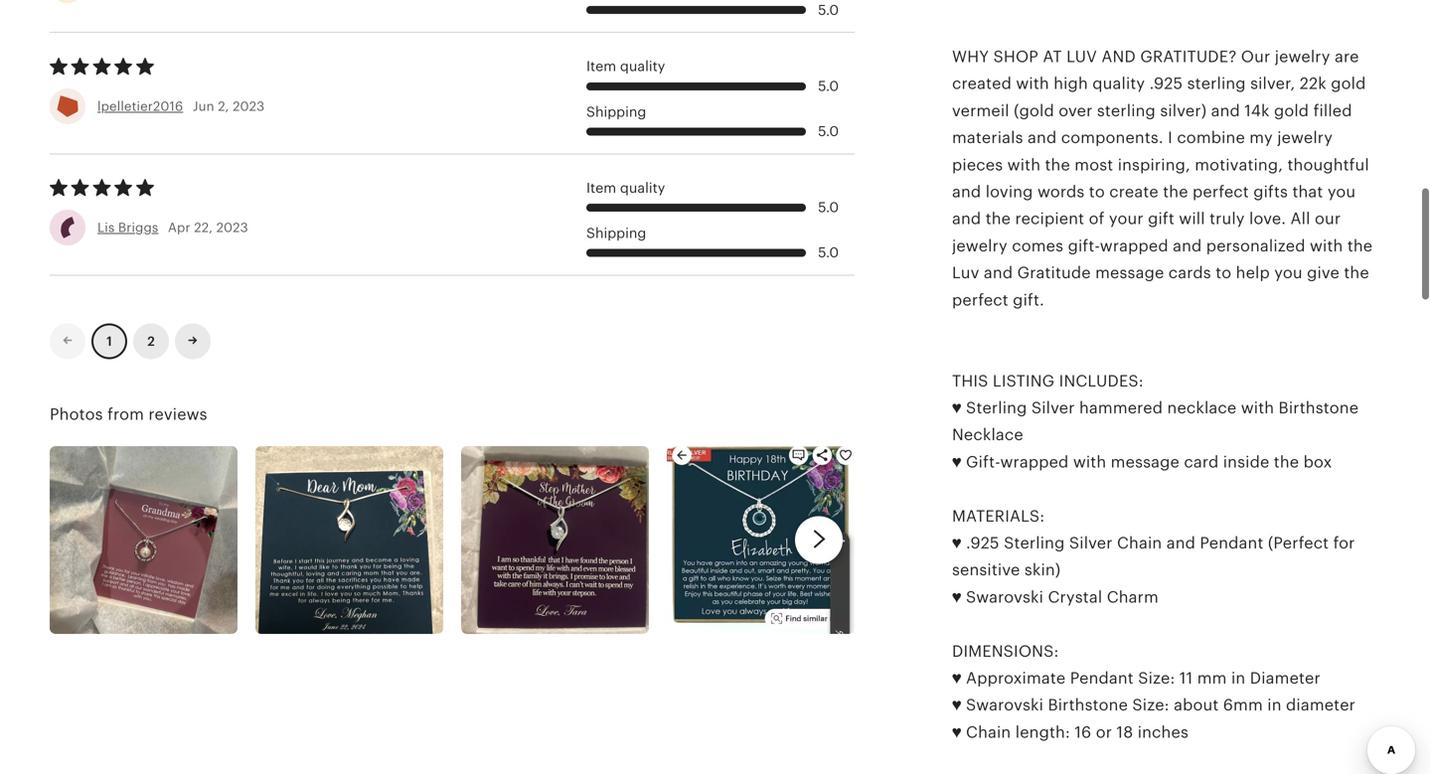 Task type: locate. For each thing, give the bounding box(es) containing it.
0 horizontal spatial wrapped
[[1001, 453, 1069, 471]]

1 vertical spatial size:
[[1133, 697, 1170, 714]]

1 vertical spatial wrapped
[[1001, 453, 1069, 471]]

lis
[[97, 220, 115, 235]]

1 vertical spatial sterling
[[1004, 534, 1065, 552]]

the left box
[[1274, 453, 1299, 471]]

shipping for lpelletier2016 jun 2, 2023
[[586, 104, 646, 120]]

swarovski
[[966, 588, 1044, 606], [966, 697, 1044, 714]]

0 vertical spatial quality
[[620, 58, 665, 74]]

0 vertical spatial birthstone
[[1279, 399, 1359, 417]]

1 vertical spatial birthstone
[[1048, 697, 1128, 714]]

pendant up or at bottom
[[1070, 669, 1134, 687]]

.925 up sensitive
[[966, 534, 1000, 552]]

high
[[1054, 75, 1088, 93]]

and up cards
[[1173, 237, 1202, 255]]

help
[[1236, 264, 1270, 282]]

hammered
[[1080, 399, 1163, 417]]

i
[[1168, 129, 1173, 147]]

1 horizontal spatial perfect
[[1193, 183, 1249, 201]]

2023 right 22,
[[216, 220, 248, 235]]

jewelry up luv
[[952, 237, 1008, 255]]

luv
[[1067, 48, 1097, 66]]

0 vertical spatial pendant
[[1200, 534, 1264, 552]]

11
[[1180, 669, 1193, 687]]

birthstone up "16"
[[1048, 697, 1128, 714]]

recipient
[[1015, 210, 1085, 228]]

jewelry
[[1275, 48, 1331, 66], [1278, 129, 1333, 147], [952, 237, 1008, 255]]

1 item from the top
[[586, 58, 617, 74]]

0 vertical spatial sterling
[[966, 399, 1027, 417]]

1 vertical spatial sterling
[[1097, 102, 1156, 120]]

personalized
[[1207, 237, 1306, 255]]

silver
[[1032, 399, 1075, 417], [1069, 534, 1113, 552]]

0 vertical spatial shipping
[[586, 104, 646, 120]]

1 vertical spatial message
[[1111, 453, 1180, 471]]

with up (gold
[[1016, 75, 1050, 93]]

item for lis briggs apr 22, 2023
[[586, 180, 617, 196]]

with down our
[[1310, 237, 1343, 255]]

.925 inside materials: ♥ .925 sterling silver chain and pendant (perfect for sensitive skin) ♥ swarovski crystal charm
[[966, 534, 1000, 552]]

in right mm
[[1232, 669, 1246, 687]]

vermeil
[[952, 102, 1010, 120]]

materials:
[[952, 507, 1045, 525]]

will
[[1179, 210, 1205, 228]]

1 horizontal spatial in
[[1268, 697, 1282, 714]]

lpelletier2016
[[97, 99, 183, 114]]

22k
[[1300, 75, 1327, 93]]

wrapped
[[1100, 237, 1169, 255], [1001, 453, 1069, 471]]

0 horizontal spatial to
[[1089, 183, 1105, 201]]

gold down the silver,
[[1274, 102, 1309, 120]]

jewelry up 22k
[[1275, 48, 1331, 66]]

and down card
[[1167, 534, 1196, 552]]

inside
[[1223, 453, 1270, 471]]

perfect down luv
[[952, 291, 1009, 309]]

1 vertical spatial swarovski
[[966, 697, 1044, 714]]

2023 right 2,
[[233, 99, 265, 114]]

2023
[[233, 99, 265, 114], [216, 220, 248, 235]]

0 vertical spatial sterling
[[1188, 75, 1246, 93]]

words
[[1038, 183, 1085, 201]]

sterling up skin) on the right bottom of page
[[1004, 534, 1065, 552]]

0 vertical spatial swarovski
[[966, 588, 1044, 606]]

pendant inside dimensions: ♥ approximate pendant size: 11 mm in diameter ♥ swarovski birthstone size: about 6mm in diameter ♥ chain length: 16 or 18 inches
[[1070, 669, 1134, 687]]

0 horizontal spatial .925
[[966, 534, 1000, 552]]

silver down listing
[[1032, 399, 1075, 417]]

from
[[107, 406, 144, 424]]

item quality
[[586, 58, 665, 74], [586, 180, 665, 196]]

1 vertical spatial .925
[[966, 534, 1000, 552]]

0 vertical spatial size:
[[1138, 669, 1175, 687]]

wrapped down your
[[1100, 237, 1169, 255]]

swarovski down sensitive
[[966, 588, 1044, 606]]

lpelletier2016 jun 2, 2023
[[97, 99, 265, 114]]

with
[[1016, 75, 1050, 93], [1008, 156, 1041, 174], [1310, 237, 1343, 255], [1241, 399, 1275, 417], [1073, 453, 1107, 471]]

2 item quality from the top
[[586, 180, 665, 196]]

1 horizontal spatial chain
[[1117, 534, 1162, 552]]

the up words
[[1045, 156, 1071, 174]]

0 vertical spatial 2023
[[233, 99, 265, 114]]

2 item from the top
[[586, 180, 617, 196]]

0 vertical spatial wrapped
[[1100, 237, 1169, 255]]

4 5.0 from the top
[[818, 199, 839, 215]]

the
[[1045, 156, 1071, 174], [1163, 183, 1189, 201], [986, 210, 1011, 228], [1348, 237, 1373, 255], [1344, 264, 1370, 282], [1274, 453, 1299, 471]]

2 swarovski from the top
[[966, 697, 1044, 714]]

perfect up truly
[[1193, 183, 1249, 201]]

1 vertical spatial perfect
[[952, 291, 1009, 309]]

2,
[[218, 99, 229, 114]]

necklace
[[1168, 399, 1237, 417]]

5.0
[[818, 2, 839, 18], [818, 78, 839, 94], [818, 123, 839, 139], [818, 199, 839, 215], [818, 245, 839, 261]]

jewelry up thoughtful
[[1278, 129, 1333, 147]]

all
[[1291, 210, 1311, 228]]

1 vertical spatial shipping
[[586, 225, 646, 241]]

in down diameter
[[1268, 697, 1282, 714]]

(gold
[[1014, 102, 1055, 120]]

gift-
[[1068, 237, 1100, 255]]

you down thoughtful
[[1328, 183, 1356, 201]]

gold down the are
[[1331, 75, 1366, 93]]

quality
[[620, 58, 665, 74], [1093, 75, 1145, 93], [620, 180, 665, 196]]

6mm
[[1223, 697, 1263, 714]]

size: up inches
[[1133, 697, 1170, 714]]

perfect
[[1193, 183, 1249, 201], [952, 291, 1009, 309]]

wrapped inside why shop at luv and gratitude? our jewelry are created with high quality .925 sterling silver, 22k gold vermeil (gold over sterling silver) and 14k gold filled materials and components. i combine my jewelry pieces with the most inspiring, motivating, thoughtful and loving words to create the perfect gifts that you and the recipient of your gift will truly love. all our jewelry comes gift-wrapped and personalized with the luv and gratitude message cards to help you give the perfect gift.
[[1100, 237, 1169, 255]]

0 vertical spatial in
[[1232, 669, 1246, 687]]

0 vertical spatial perfect
[[1193, 183, 1249, 201]]

and
[[1211, 102, 1240, 120], [1028, 129, 1057, 147], [952, 183, 981, 201], [952, 210, 981, 228], [1173, 237, 1202, 255], [984, 264, 1013, 282], [1167, 534, 1196, 552]]

shop
[[994, 48, 1039, 66]]

1 vertical spatial silver
[[1069, 534, 1113, 552]]

are
[[1335, 48, 1359, 66]]

0 horizontal spatial gold
[[1274, 102, 1309, 120]]

with up loving
[[1008, 156, 1041, 174]]

gift.
[[1013, 291, 1045, 309]]

1 horizontal spatial birthstone
[[1279, 399, 1359, 417]]

silver)
[[1160, 102, 1207, 120]]

0 vertical spatial jewelry
[[1275, 48, 1331, 66]]

sterling
[[1188, 75, 1246, 93], [1097, 102, 1156, 120]]

1 vertical spatial item quality
[[586, 180, 665, 196]]

♥
[[952, 399, 962, 417], [952, 453, 962, 471], [952, 534, 962, 552], [952, 588, 962, 606], [952, 669, 962, 687], [952, 697, 962, 714], [952, 724, 962, 741]]

0 horizontal spatial in
[[1232, 669, 1246, 687]]

3 5.0 from the top
[[818, 123, 839, 139]]

1 horizontal spatial gold
[[1331, 75, 1366, 93]]

2 ♥ from the top
[[952, 453, 962, 471]]

2 link
[[133, 324, 169, 360]]

0 horizontal spatial you
[[1275, 264, 1303, 282]]

you
[[1328, 183, 1356, 201], [1275, 264, 1303, 282]]

cards
[[1169, 264, 1212, 282]]

gratitude
[[1018, 264, 1091, 282]]

1 vertical spatial in
[[1268, 697, 1282, 714]]

1 shipping from the top
[[586, 104, 646, 120]]

1 vertical spatial to
[[1216, 264, 1232, 282]]

the up gift
[[1163, 183, 1189, 201]]

message
[[1096, 264, 1164, 282], [1111, 453, 1180, 471]]

0 horizontal spatial birthstone
[[1048, 697, 1128, 714]]

our
[[1315, 210, 1341, 228]]

message down gift-
[[1096, 264, 1164, 282]]

1 horizontal spatial wrapped
[[1100, 237, 1169, 255]]

1 horizontal spatial you
[[1328, 183, 1356, 201]]

silver up crystal
[[1069, 534, 1113, 552]]

briggs
[[118, 220, 158, 235]]

chain inside dimensions: ♥ approximate pendant size: 11 mm in diameter ♥ swarovski birthstone size: about 6mm in diameter ♥ chain length: 16 or 18 inches
[[966, 724, 1011, 741]]

the down thoughtful
[[1348, 237, 1373, 255]]

to left help
[[1216, 264, 1232, 282]]

swarovski down approximate on the bottom of the page
[[966, 697, 1044, 714]]

sterling
[[966, 399, 1027, 417], [1004, 534, 1065, 552]]

chain left 'length:'
[[966, 724, 1011, 741]]

1 vertical spatial pendant
[[1070, 669, 1134, 687]]

sterling down gratitude?
[[1188, 75, 1246, 93]]

the down loving
[[986, 210, 1011, 228]]

0 vertical spatial silver
[[1032, 399, 1075, 417]]

quality inside why shop at luv and gratitude? our jewelry are created with high quality .925 sterling silver, 22k gold vermeil (gold over sterling silver) and 14k gold filled materials and components. i combine my jewelry pieces with the most inspiring, motivating, thoughtful and loving words to create the perfect gifts that you and the recipient of your gift will truly love. all our jewelry comes gift-wrapped and personalized with the luv and gratitude message cards to help you give the perfect gift.
[[1093, 75, 1145, 93]]

includes:
[[1059, 372, 1144, 390]]

message inside the this listing includes: ♥ sterling silver hammered necklace with birthstone necklace ♥ gift-wrapped with message card inside the box
[[1111, 453, 1180, 471]]

5 5.0 from the top
[[818, 245, 839, 261]]

you left give
[[1275, 264, 1303, 282]]

1 swarovski from the top
[[966, 588, 1044, 606]]

2 vertical spatial quality
[[620, 180, 665, 196]]

1 vertical spatial item
[[586, 180, 617, 196]]

0 horizontal spatial chain
[[966, 724, 1011, 741]]

to up "of"
[[1089, 183, 1105, 201]]

sterling up necklace
[[966, 399, 1027, 417]]

wrapped down necklace
[[1001, 453, 1069, 471]]

2 shipping from the top
[[586, 225, 646, 241]]

of
[[1089, 210, 1105, 228]]

pendant inside materials: ♥ .925 sterling silver chain and pendant (perfect for sensitive skin) ♥ swarovski crystal charm
[[1200, 534, 1264, 552]]

0 horizontal spatial sterling
[[1097, 102, 1156, 120]]

0 vertical spatial message
[[1096, 264, 1164, 282]]

pieces
[[952, 156, 1003, 174]]

message left card
[[1111, 453, 1180, 471]]

birthstone up box
[[1279, 399, 1359, 417]]

.925 up silver)
[[1150, 75, 1183, 93]]

for
[[1334, 534, 1355, 552]]

chain inside materials: ♥ .925 sterling silver chain and pendant (perfect for sensitive skin) ♥ swarovski crystal charm
[[1117, 534, 1162, 552]]

message inside why shop at luv and gratitude? our jewelry are created with high quality .925 sterling silver, 22k gold vermeil (gold over sterling silver) and 14k gold filled materials and components. i combine my jewelry pieces with the most inspiring, motivating, thoughtful and loving words to create the perfect gifts that you and the recipient of your gift will truly love. all our jewelry comes gift-wrapped and personalized with the luv and gratitude message cards to help you give the perfect gift.
[[1096, 264, 1164, 282]]

mm
[[1198, 669, 1227, 687]]

gold
[[1331, 75, 1366, 93], [1274, 102, 1309, 120]]

0 vertical spatial item quality
[[586, 58, 665, 74]]

truly
[[1210, 210, 1245, 228]]

1 horizontal spatial .925
[[1150, 75, 1183, 93]]

combine
[[1177, 129, 1245, 147]]

sterling up components.
[[1097, 102, 1156, 120]]

size: left 11
[[1138, 669, 1175, 687]]

1 horizontal spatial sterling
[[1188, 75, 1246, 93]]

reviews
[[149, 406, 207, 424]]

2 5.0 from the top
[[818, 78, 839, 94]]

0 vertical spatial chain
[[1117, 534, 1162, 552]]

1 horizontal spatial pendant
[[1200, 534, 1264, 552]]

0 vertical spatial .925
[[1150, 75, 1183, 93]]

0 vertical spatial item
[[586, 58, 617, 74]]

1 item quality from the top
[[586, 58, 665, 74]]

chain up charm
[[1117, 534, 1162, 552]]

0 horizontal spatial pendant
[[1070, 669, 1134, 687]]

1 vertical spatial quality
[[1093, 75, 1145, 93]]

pendant left (perfect
[[1200, 534, 1264, 552]]

14k
[[1245, 102, 1270, 120]]

gift-
[[966, 453, 1001, 471]]

most
[[1075, 156, 1114, 174]]

.925
[[1150, 75, 1183, 93], [966, 534, 1000, 552]]

loving
[[986, 183, 1033, 201]]

1 vertical spatial chain
[[966, 724, 1011, 741]]



Task type: vqa. For each thing, say whether or not it's contained in the screenshot.
"gifts"
yes



Task type: describe. For each thing, give the bounding box(es) containing it.
sterling inside the this listing includes: ♥ sterling silver hammered necklace with birthstone necklace ♥ gift-wrapped with message card inside the box
[[966, 399, 1027, 417]]

dimensions:
[[952, 642, 1059, 660]]

the right give
[[1344, 264, 1370, 282]]

5 ♥ from the top
[[952, 669, 962, 687]]

luv
[[952, 264, 980, 282]]

2 vertical spatial jewelry
[[952, 237, 1008, 255]]

photos from reviews
[[50, 406, 207, 424]]

.925 inside why shop at luv and gratitude? our jewelry are created with high quality .925 sterling silver, 22k gold vermeil (gold over sterling silver) and 14k gold filled materials and components. i combine my jewelry pieces with the most inspiring, motivating, thoughtful and loving words to create the perfect gifts that you and the recipient of your gift will truly love. all our jewelry comes gift-wrapped and personalized with the luv and gratitude message cards to help you give the perfect gift.
[[1150, 75, 1183, 93]]

length:
[[1016, 724, 1071, 741]]

about
[[1174, 697, 1219, 714]]

filled
[[1314, 102, 1353, 120]]

22,
[[194, 220, 213, 235]]

lis briggs apr 22, 2023
[[97, 220, 248, 235]]

shipping for lis briggs apr 22, 2023
[[586, 225, 646, 241]]

gift
[[1148, 210, 1175, 228]]

or
[[1096, 724, 1112, 741]]

materials
[[952, 129, 1024, 147]]

inches
[[1138, 724, 1189, 741]]

create
[[1110, 183, 1159, 201]]

1 horizontal spatial to
[[1216, 264, 1232, 282]]

3 ♥ from the top
[[952, 534, 962, 552]]

lis briggs link
[[97, 220, 158, 235]]

item quality for lis briggs apr 22, 2023
[[586, 180, 665, 196]]

crystal
[[1048, 588, 1103, 606]]

diameter
[[1286, 697, 1356, 714]]

and inside materials: ♥ .925 sterling silver chain and pendant (perfect for sensitive skin) ♥ swarovski crystal charm
[[1167, 534, 1196, 552]]

and
[[1102, 48, 1136, 66]]

wrapped inside the this listing includes: ♥ sterling silver hammered necklace with birthstone necklace ♥ gift-wrapped with message card inside the box
[[1001, 453, 1069, 471]]

0 vertical spatial gold
[[1331, 75, 1366, 93]]

1 vertical spatial 2023
[[216, 220, 248, 235]]

card
[[1184, 453, 1219, 471]]

components.
[[1061, 129, 1164, 147]]

dimensions: ♥ approximate pendant size: 11 mm in diameter ♥ swarovski birthstone size: about 6mm in diameter ♥ chain length: 16 or 18 inches
[[952, 642, 1356, 741]]

motivating,
[[1195, 156, 1283, 174]]

sterling inside materials: ♥ .925 sterling silver chain and pendant (perfect for sensitive skin) ♥ swarovski crystal charm
[[1004, 534, 1065, 552]]

necklace
[[952, 426, 1024, 444]]

your
[[1109, 210, 1144, 228]]

give
[[1307, 264, 1340, 282]]

1 5.0 from the top
[[818, 2, 839, 18]]

1 vertical spatial gold
[[1274, 102, 1309, 120]]

jun
[[193, 99, 214, 114]]

the inside the this listing includes: ♥ sterling silver hammered necklace with birthstone necklace ♥ gift-wrapped with message card inside the box
[[1274, 453, 1299, 471]]

2
[[147, 334, 155, 349]]

gifts
[[1254, 183, 1288, 201]]

6 ♥ from the top
[[952, 697, 962, 714]]

box
[[1304, 453, 1332, 471]]

4 ♥ from the top
[[952, 588, 962, 606]]

and down (gold
[[1028, 129, 1057, 147]]

quality for lis briggs apr 22, 2023
[[620, 180, 665, 196]]

that
[[1293, 183, 1324, 201]]

7 ♥ from the top
[[952, 724, 962, 741]]

and down pieces
[[952, 183, 981, 201]]

item quality for lpelletier2016 jun 2, 2023
[[586, 58, 665, 74]]

birthstone inside dimensions: ♥ approximate pendant size: 11 mm in diameter ♥ swarovski birthstone size: about 6mm in diameter ♥ chain length: 16 or 18 inches
[[1048, 697, 1128, 714]]

0 horizontal spatial perfect
[[952, 291, 1009, 309]]

thoughtful
[[1288, 156, 1370, 174]]

silver,
[[1251, 75, 1296, 93]]

silver inside materials: ♥ .925 sterling silver chain and pendant (perfect for sensitive skin) ♥ swarovski crystal charm
[[1069, 534, 1113, 552]]

at
[[1043, 48, 1062, 66]]

approximate
[[966, 669, 1066, 687]]

0 vertical spatial to
[[1089, 183, 1105, 201]]

created
[[952, 75, 1012, 93]]

0 vertical spatial you
[[1328, 183, 1356, 201]]

swarovski inside dimensions: ♥ approximate pendant size: 11 mm in diameter ♥ swarovski birthstone size: about 6mm in diameter ♥ chain length: 16 or 18 inches
[[966, 697, 1044, 714]]

our
[[1241, 48, 1271, 66]]

love.
[[1250, 210, 1286, 228]]

over
[[1059, 102, 1093, 120]]

with up inside
[[1241, 399, 1275, 417]]

1 link
[[91, 324, 127, 360]]

(perfect
[[1268, 534, 1329, 552]]

and up luv
[[952, 210, 981, 228]]

silver inside the this listing includes: ♥ sterling silver hammered necklace with birthstone necklace ♥ gift-wrapped with message card inside the box
[[1032, 399, 1075, 417]]

birthstone inside the this listing includes: ♥ sterling silver hammered necklace with birthstone necklace ♥ gift-wrapped with message card inside the box
[[1279, 399, 1359, 417]]

skin)
[[1025, 561, 1061, 579]]

and up "combine"
[[1211, 102, 1240, 120]]

diameter
[[1250, 669, 1321, 687]]

why
[[952, 48, 989, 66]]

with down hammered
[[1073, 453, 1107, 471]]

sensitive
[[952, 561, 1020, 579]]

my
[[1250, 129, 1273, 147]]

gratitude?
[[1141, 48, 1237, 66]]

lpelletier2016 link
[[97, 99, 183, 114]]

item for lpelletier2016 jun 2, 2023
[[586, 58, 617, 74]]

quality for lpelletier2016 jun 2, 2023
[[620, 58, 665, 74]]

1
[[107, 334, 112, 349]]

this listing includes: ♥ sterling silver hammered necklace with birthstone necklace ♥ gift-wrapped with message card inside the box
[[952, 372, 1359, 471]]

16
[[1075, 724, 1092, 741]]

18
[[1117, 724, 1134, 741]]

and right luv
[[984, 264, 1013, 282]]

materials: ♥ .925 sterling silver chain and pendant (perfect for sensitive skin) ♥ swarovski crystal charm
[[952, 507, 1355, 606]]

1 vertical spatial jewelry
[[1278, 129, 1333, 147]]

1 vertical spatial you
[[1275, 264, 1303, 282]]

charm
[[1107, 588, 1159, 606]]

listing
[[993, 372, 1055, 390]]

swarovski inside materials: ♥ .925 sterling silver chain and pendant (perfect for sensitive skin) ♥ swarovski crystal charm
[[966, 588, 1044, 606]]

this
[[952, 372, 989, 390]]

comes
[[1012, 237, 1064, 255]]

1 ♥ from the top
[[952, 399, 962, 417]]

apr
[[168, 220, 191, 235]]

inspiring,
[[1118, 156, 1191, 174]]

why shop at luv and gratitude? our jewelry are created with high quality .925 sterling silver, 22k gold vermeil (gold over sterling silver) and 14k gold filled materials and components. i combine my jewelry pieces with the most inspiring, motivating, thoughtful and loving words to create the perfect gifts that you and the recipient of your gift will truly love. all our jewelry comes gift-wrapped and personalized with the luv and gratitude message cards to help you give the perfect gift.
[[952, 48, 1373, 309]]



